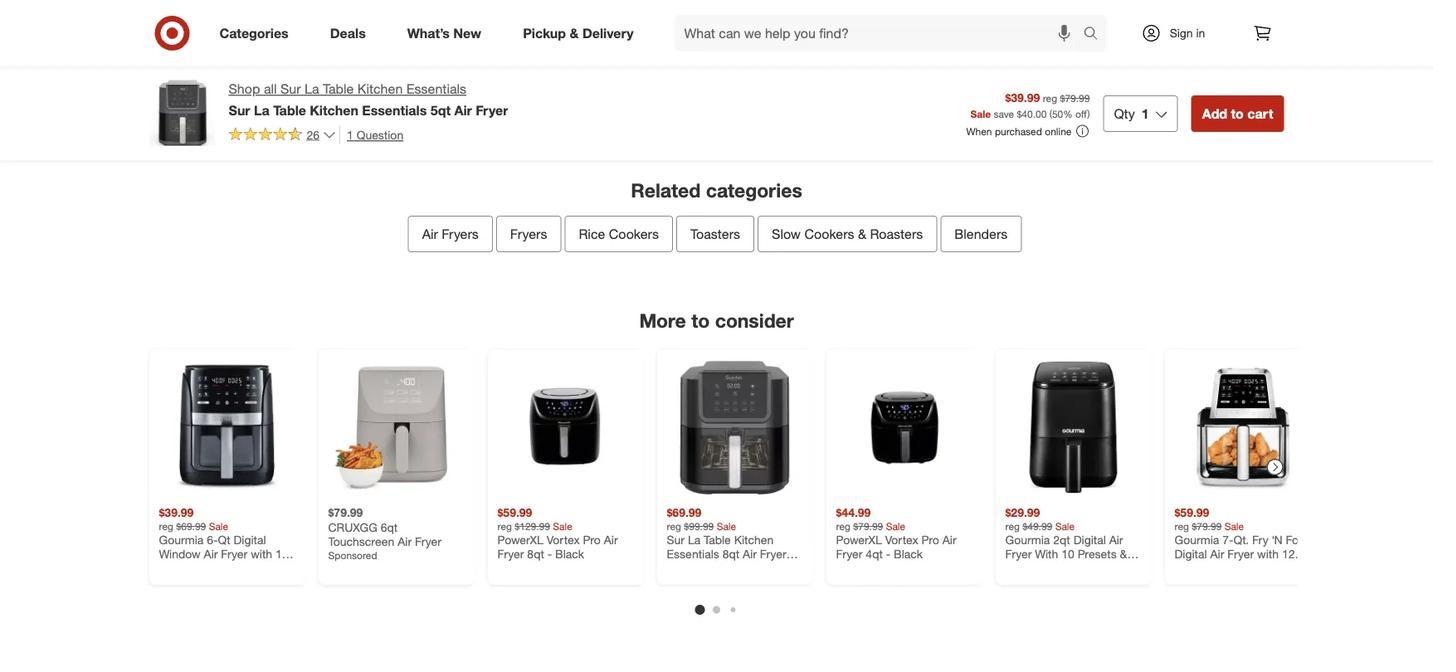 Task type: locate. For each thing, give the bounding box(es) containing it.
1 vortex from the left
[[547, 532, 580, 547]]

$59.99 inside $59.99 reg $129.99 sale powerxl vortex pro air fryer 8qt - black
[[498, 505, 532, 520]]

reg inside $39.99 reg $69.99 sale
[[159, 520, 173, 532]]

0 vertical spatial la
[[305, 81, 319, 97]]

2 vertical spatial essentials
[[667, 547, 719, 561]]

sign
[[1170, 26, 1193, 40]]

1 horizontal spatial powerxl
[[836, 532, 882, 547]]

sale for $59.99 reg $129.99 sale powerxl vortex pro air fryer 8qt - black
[[553, 520, 573, 532]]

sale inside "$44.99 reg $79.99 sale powerxl vortex pro air fryer 4qt - black"
[[886, 520, 906, 532]]

0 horizontal spatial powerxl
[[498, 532, 544, 547]]

0 horizontal spatial add
[[771, 66, 796, 82]]

0 horizontal spatial table
[[273, 102, 306, 118]]

fryer inside shop all sur la table kitchen essentials sur la table kitchen essentials 5qt air fryer
[[476, 102, 508, 118]]

$59.99 for $59.99 reg $79.99 sale
[[1175, 505, 1210, 520]]

cart
[[845, 66, 871, 82], [1248, 105, 1274, 121]]

pro inside $59.99 reg $129.99 sale powerxl vortex pro air fryer 8qt - black
[[583, 532, 601, 547]]

$69.99 inside $69.99 reg $99.99 sale sur la table kitchen essentials 8qt air fryer black
[[667, 505, 702, 520]]

sale inside $59.99 reg $129.99 sale powerxl vortex pro air fryer 8qt - black
[[553, 520, 573, 532]]

0 horizontal spatial 8qt
[[527, 547, 544, 561]]

6qt
[[381, 520, 398, 534]]

0 vertical spatial $39.99
[[1006, 90, 1040, 105]]

air
[[454, 102, 472, 118], [422, 226, 438, 242], [604, 532, 618, 547], [943, 532, 957, 547], [1110, 532, 1123, 547], [398, 534, 412, 549], [743, 547, 757, 561]]

0 horizontal spatial $59.99
[[498, 505, 532, 520]]

powerxl inside "$44.99 reg $79.99 sale powerxl vortex pro air fryer 4qt - black"
[[836, 532, 882, 547]]

vortex inside $59.99 reg $129.99 sale powerxl vortex pro air fryer 8qt - black
[[547, 532, 580, 547]]

2 vertical spatial &
[[1120, 547, 1128, 561]]

1 horizontal spatial all
[[800, 66, 814, 82]]

1 horizontal spatial $69.99
[[667, 505, 702, 520]]

essentials down $99.99
[[667, 547, 719, 561]]

2 powerxl from the left
[[836, 532, 882, 547]]

fryers
[[442, 226, 479, 242], [510, 226, 547, 242]]

kitchen right $99.99
[[734, 532, 774, 547]]

all left the 4
[[800, 66, 814, 82]]

1 question
[[347, 127, 404, 142]]

1 horizontal spatial 1
[[1142, 105, 1149, 121]]

powerxl inside $59.99 reg $129.99 sale powerxl vortex pro air fryer 8qt - black
[[498, 532, 544, 547]]

- inside $59.99 reg $129.99 sale powerxl vortex pro air fryer 8qt - black
[[548, 547, 552, 561]]

2 $59.99 from the left
[[1175, 505, 1210, 520]]

$79.99 inside "$79.99 cruxgg 6qt touchscreen air fryer sponsored"
[[328, 505, 363, 520]]

1 powerxl from the left
[[498, 532, 544, 547]]

vortex inside "$44.99 reg $79.99 sale powerxl vortex pro air fryer 4qt - black"
[[885, 532, 919, 547]]

2 vertical spatial table
[[704, 532, 731, 547]]

2 pro from the left
[[922, 532, 940, 547]]

2 horizontal spatial table
[[704, 532, 731, 547]]

presets
[[1078, 547, 1117, 561]]

- inside "$44.99 reg $79.99 sale powerxl vortex pro air fryer 4qt - black"
[[886, 547, 891, 561]]

2 horizontal spatial sur
[[667, 532, 685, 547]]

1 vertical spatial $39.99
[[159, 505, 194, 520]]

1 horizontal spatial cart
[[1248, 105, 1274, 121]]

$79.99 inside $39.99 reg $79.99 sale save $ 40.00 ( 50 % off )
[[1060, 92, 1090, 104]]

26
[[307, 127, 320, 142]]

black inside $59.99 reg $129.99 sale powerxl vortex pro air fryer 8qt - black
[[555, 547, 584, 561]]

8qt for air
[[723, 547, 740, 561]]

reg for $59.99 reg $129.99 sale powerxl vortex pro air fryer 8qt - black
[[498, 520, 512, 532]]

reg inside $69.99 reg $99.99 sale sur la table kitchen essentials 8qt air fryer black
[[667, 520, 681, 532]]

black
[[555, 547, 584, 561], [894, 547, 923, 561], [667, 561, 696, 576]]

& right the presets
[[1120, 547, 1128, 561]]

0 horizontal spatial black
[[555, 547, 584, 561]]

0 horizontal spatial $39.99
[[159, 505, 194, 520]]

reg for $39.99 reg $79.99 sale save $ 40.00 ( 50 % off )
[[1043, 92, 1058, 104]]

$39.99 for $39.99 reg $69.99 sale
[[159, 505, 194, 520]]

8qt inside $59.99 reg $129.99 sale powerxl vortex pro air fryer 8qt - black
[[527, 547, 544, 561]]

0 horizontal spatial $69.99
[[176, 520, 206, 532]]

pro inside "$44.99 reg $79.99 sale powerxl vortex pro air fryer 4qt - black"
[[922, 532, 940, 547]]

5qt
[[431, 102, 451, 118]]

- right the 4qt on the bottom right of the page
[[886, 547, 891, 561]]

2 horizontal spatial black
[[894, 547, 923, 561]]

0 vertical spatial to
[[829, 66, 842, 82]]

$59.99 inside $59.99 reg $79.99 sale
[[1175, 505, 1210, 520]]

2 8qt from the left
[[723, 547, 740, 561]]

2 horizontal spatial la
[[688, 532, 701, 547]]

air inside "$29.99 reg $49.99 sale gourmia 2qt digital air fryer with 10 presets & guided cooking"
[[1110, 532, 1123, 547]]

0 vertical spatial kitchen
[[358, 81, 403, 97]]

sale inside $59.99 reg $79.99 sale
[[1225, 520, 1244, 532]]

2 vertical spatial kitchen
[[734, 532, 774, 547]]

$79.99 for $44.99
[[854, 520, 883, 532]]

all inside button
[[800, 66, 814, 82]]

black for 8qt
[[555, 547, 584, 561]]

sale inside $39.99 reg $79.99 sale save $ 40.00 ( 50 % off )
[[971, 107, 991, 120]]

26 link
[[229, 125, 336, 145]]

1 horizontal spatial la
[[305, 81, 319, 97]]

kitchen up 26
[[310, 102, 358, 118]]

1 vertical spatial cart
[[1248, 105, 1274, 121]]

0 horizontal spatial &
[[570, 25, 579, 41]]

1 horizontal spatial &
[[858, 226, 867, 242]]

What can we help you find? suggestions appear below search field
[[674, 15, 1088, 51]]

8qt
[[527, 547, 544, 561], [723, 547, 740, 561]]

add to cart button
[[1192, 95, 1284, 132]]

sur inside $69.99 reg $99.99 sale sur la table kitchen essentials 8qt air fryer black
[[667, 532, 685, 547]]

sale inside $39.99 reg $69.99 sale
[[209, 520, 228, 532]]

1 cookers from the left
[[609, 226, 659, 242]]

cookers
[[609, 226, 659, 242], [805, 226, 855, 242]]

& left roasters at the top right
[[858, 226, 867, 242]]

fryers left the fryers 'link'
[[442, 226, 479, 242]]

0 horizontal spatial fryers
[[442, 226, 479, 242]]

2 horizontal spatial &
[[1120, 547, 1128, 561]]

table inside $69.99 reg $99.99 sale sur la table kitchen essentials 8qt air fryer black
[[704, 532, 731, 547]]

cookers for slow
[[805, 226, 855, 242]]

$29.99 reg $49.99 sale gourmia 2qt digital air fryer with 10 presets & guided cooking
[[1006, 505, 1128, 576]]

1 horizontal spatial fryers
[[510, 226, 547, 242]]

0 vertical spatial sur
[[281, 81, 301, 97]]

2 fryers from the left
[[510, 226, 547, 242]]

slow cookers & roasters link
[[758, 216, 937, 252]]

0 horizontal spatial sur
[[229, 102, 250, 118]]

rice cookers
[[579, 226, 659, 242]]

$79.99 inside "$44.99 reg $79.99 sale powerxl vortex pro air fryer 4qt - black"
[[854, 520, 883, 532]]

reg inside "$29.99 reg $49.99 sale gourmia 2qt digital air fryer with 10 presets & guided cooking"
[[1006, 520, 1020, 532]]

0 vertical spatial &
[[570, 25, 579, 41]]

all for add
[[800, 66, 814, 82]]

all
[[800, 66, 814, 82], [264, 81, 277, 97]]

1 horizontal spatial cookers
[[805, 226, 855, 242]]

all right shop
[[264, 81, 277, 97]]

1 - from the left
[[548, 547, 552, 561]]

1 vertical spatial to
[[1231, 105, 1244, 121]]

all for shop
[[264, 81, 277, 97]]

la
[[305, 81, 319, 97], [254, 102, 270, 118], [688, 532, 701, 547]]

fryers left rice
[[510, 226, 547, 242]]

sale inside "$29.99 reg $49.99 sale gourmia 2qt digital air fryer with 10 presets & guided cooking"
[[1056, 520, 1075, 532]]

0 horizontal spatial to
[[692, 309, 710, 332]]

$79.99 inside $59.99 reg $79.99 sale
[[1192, 520, 1222, 532]]

fryer inside $69.99 reg $99.99 sale sur la table kitchen essentials 8qt air fryer black
[[760, 547, 787, 561]]

1 horizontal spatial 8qt
[[723, 547, 740, 561]]

1 vertical spatial essentials
[[362, 102, 427, 118]]

powerxl
[[498, 532, 544, 547], [836, 532, 882, 547]]

1 8qt from the left
[[527, 547, 544, 561]]

kitchen
[[358, 81, 403, 97], [310, 102, 358, 118], [734, 532, 774, 547]]

0 vertical spatial add
[[771, 66, 796, 82]]

$79.99 cruxgg 6qt touchscreen air fryer sponsored
[[328, 505, 442, 561]]

2 vertical spatial to
[[692, 309, 710, 332]]

cookers right rice
[[609, 226, 659, 242]]

1 vertical spatial la
[[254, 102, 270, 118]]

1 horizontal spatial add
[[1202, 105, 1228, 121]]

2 cookers from the left
[[805, 226, 855, 242]]

1 horizontal spatial pro
[[922, 532, 940, 547]]

1 horizontal spatial $59.99
[[1175, 505, 1210, 520]]

1 question link
[[340, 125, 404, 144]]

- down $129.99
[[548, 547, 552, 561]]

1 horizontal spatial -
[[886, 547, 891, 561]]

add
[[771, 66, 796, 82], [1202, 105, 1228, 121]]

categories link
[[205, 15, 309, 51]]

1 horizontal spatial $39.99
[[1006, 90, 1040, 105]]

sur
[[281, 81, 301, 97], [229, 102, 250, 118], [667, 532, 685, 547]]

$79.99 for $39.99
[[1060, 92, 1090, 104]]

1 horizontal spatial vortex
[[885, 532, 919, 547]]

1 left question
[[347, 127, 353, 142]]

pro right the 4qt on the bottom right of the page
[[922, 532, 940, 547]]

$69.99 inside $39.99 reg $69.99 sale
[[176, 520, 206, 532]]

0 horizontal spatial pro
[[583, 532, 601, 547]]

1 horizontal spatial table
[[323, 81, 354, 97]]

fryer inside $59.99 reg $129.99 sale powerxl vortex pro air fryer 8qt - black
[[498, 547, 524, 561]]

sale
[[971, 107, 991, 120], [209, 520, 228, 532], [553, 520, 573, 532], [717, 520, 736, 532], [886, 520, 906, 532], [1056, 520, 1075, 532], [1225, 520, 1244, 532]]

add left the 4
[[771, 66, 796, 82]]

$59.99
[[498, 505, 532, 520], [1175, 505, 1210, 520]]

0 horizontal spatial all
[[264, 81, 277, 97]]

8qt inside $69.99 reg $99.99 sale sur la table kitchen essentials 8qt air fryer black
[[723, 547, 740, 561]]

1 vertical spatial 1
[[347, 127, 353, 142]]

0 horizontal spatial cookers
[[609, 226, 659, 242]]

$39.99 for $39.99 reg $79.99 sale save $ 40.00 ( 50 % off )
[[1006, 90, 1040, 105]]

kitchen up question
[[358, 81, 403, 97]]

air inside $59.99 reg $129.99 sale powerxl vortex pro air fryer 8qt - black
[[604, 532, 618, 547]]

0 horizontal spatial vortex
[[547, 532, 580, 547]]

2 - from the left
[[886, 547, 891, 561]]

1 vertical spatial sur
[[229, 102, 250, 118]]

$39.99
[[1006, 90, 1040, 105], [159, 505, 194, 520]]

table
[[323, 81, 354, 97], [273, 102, 306, 118], [704, 532, 731, 547]]

&
[[570, 25, 579, 41], [858, 226, 867, 242], [1120, 547, 1128, 561]]

black inside $69.99 reg $99.99 sale sur la table kitchen essentials 8qt air fryer black
[[667, 561, 696, 576]]

rice
[[579, 226, 605, 242]]

1 horizontal spatial sur
[[281, 81, 301, 97]]

0 horizontal spatial -
[[548, 547, 552, 561]]

$39.99 reg $79.99 sale save $ 40.00 ( 50 % off )
[[971, 90, 1090, 120]]

1 fryers from the left
[[442, 226, 479, 242]]

1 horizontal spatial black
[[667, 561, 696, 576]]

2 vertical spatial la
[[688, 532, 701, 547]]

sale for $39.99 reg $79.99 sale save $ 40.00 ( 50 % off )
[[971, 107, 991, 120]]

0 horizontal spatial la
[[254, 102, 270, 118]]

air inside "$44.99 reg $79.99 sale powerxl vortex pro air fryer 4qt - black"
[[943, 532, 957, 547]]

pickup
[[523, 25, 566, 41]]

$79.99
[[1060, 92, 1090, 104], [328, 505, 363, 520], [854, 520, 883, 532], [1192, 520, 1222, 532]]

vortex
[[547, 532, 580, 547], [885, 532, 919, 547]]

2 vertical spatial sur
[[667, 532, 685, 547]]

what's new
[[407, 25, 482, 41]]

)
[[1088, 107, 1090, 120]]

0 horizontal spatial cart
[[845, 66, 871, 82]]

add all 4 to cart
[[771, 66, 871, 82]]

delivery
[[583, 25, 634, 41]]

fryer inside "$29.99 reg $49.99 sale gourmia 2qt digital air fryer with 10 presets & guided cooking"
[[1006, 547, 1032, 561]]

2 horizontal spatial to
[[1231, 105, 1244, 121]]

all inside shop all sur la table kitchen essentials sur la table kitchen essentials 5qt air fryer
[[264, 81, 277, 97]]

1 horizontal spatial to
[[829, 66, 842, 82]]

cookers right slow
[[805, 226, 855, 242]]

categories
[[706, 179, 802, 202]]

powerxl vortex pro air fryer 8qt - black image
[[498, 359, 634, 495]]

reg inside $59.99 reg $79.99 sale
[[1175, 520, 1189, 532]]

& right "pickup"
[[570, 25, 579, 41]]

reg inside $59.99 reg $129.99 sale powerxl vortex pro air fryer 8qt - black
[[498, 520, 512, 532]]

reg for $59.99 reg $79.99 sale
[[1175, 520, 1189, 532]]

shop
[[229, 81, 260, 97]]

2 vortex from the left
[[885, 532, 919, 547]]

in
[[1196, 26, 1206, 40]]

1 vertical spatial add
[[1202, 105, 1228, 121]]

0 vertical spatial table
[[323, 81, 354, 97]]

1
[[1142, 105, 1149, 121], [347, 127, 353, 142]]

fryer
[[476, 102, 508, 118], [415, 534, 442, 549], [498, 547, 524, 561], [760, 547, 787, 561], [836, 547, 863, 561], [1006, 547, 1032, 561]]

sale for $29.99 reg $49.99 sale gourmia 2qt digital air fryer with 10 presets & guided cooking
[[1056, 520, 1075, 532]]

$39.99 reg $69.99 sale
[[159, 505, 228, 532]]

sale inside $69.99 reg $99.99 sale sur la table kitchen essentials 8qt air fryer black
[[717, 520, 736, 532]]

$59.99 for $59.99 reg $129.99 sale powerxl vortex pro air fryer 8qt - black
[[498, 505, 532, 520]]

add down in on the top right of the page
[[1202, 105, 1228, 121]]

1 right the qty
[[1142, 105, 1149, 121]]

air inside shop all sur la table kitchen essentials sur la table kitchen essentials 5qt air fryer
[[454, 102, 472, 118]]

1 vertical spatial &
[[858, 226, 867, 242]]

to
[[829, 66, 842, 82], [1231, 105, 1244, 121], [692, 309, 710, 332]]

pro right $129.99
[[583, 532, 601, 547]]

1 pro from the left
[[583, 532, 601, 547]]

cooking
[[1047, 561, 1090, 576]]

$39.99 inside $39.99 reg $69.99 sale
[[159, 505, 194, 520]]

pro for powerxl vortex pro air fryer 4qt - black
[[922, 532, 940, 547]]

vortex for 8qt
[[547, 532, 580, 547]]

reg inside "$44.99 reg $79.99 sale powerxl vortex pro air fryer 4qt - black"
[[836, 520, 851, 532]]

essentials up 5qt
[[406, 81, 467, 97]]

essentials up question
[[362, 102, 427, 118]]

$104.96
[[619, 65, 675, 84]]

$39.99 inside $39.99 reg $79.99 sale save $ 40.00 ( 50 % off )
[[1006, 90, 1040, 105]]

related categories
[[631, 179, 802, 202]]

0 horizontal spatial 1
[[347, 127, 353, 142]]

- for 4qt
[[886, 547, 891, 561]]

gourmia 2qt digital air fryer with 10 presets & guided cooking image
[[1006, 359, 1142, 495]]

0 vertical spatial cart
[[845, 66, 871, 82]]

black inside "$44.99 reg $79.99 sale powerxl vortex pro air fryer 4qt - black"
[[894, 547, 923, 561]]

powerxl for 4qt
[[836, 532, 882, 547]]

essentials
[[406, 81, 467, 97], [362, 102, 427, 118], [667, 547, 719, 561]]

(4
[[680, 65, 693, 84]]

1 $59.99 from the left
[[498, 505, 532, 520]]

reg inside $39.99 reg $79.99 sale save $ 40.00 ( 50 % off )
[[1043, 92, 1058, 104]]



Task type: describe. For each thing, give the bounding box(es) containing it.
air inside $69.99 reg $99.99 sale sur la table kitchen essentials 8qt air fryer black
[[743, 547, 757, 561]]

purchased
[[995, 125, 1042, 137]]

roasters
[[870, 226, 923, 242]]

$
[[1017, 107, 1022, 120]]

black for 4qt
[[894, 547, 923, 561]]

$69.99 reg $99.99 sale sur la table kitchen essentials 8qt air fryer black
[[667, 505, 787, 576]]

what's
[[407, 25, 450, 41]]

sale for $69.99 reg $99.99 sale sur la table kitchen essentials 8qt air fryer black
[[717, 520, 736, 532]]

pickup & delivery
[[523, 25, 634, 41]]

50
[[1052, 107, 1064, 120]]

40.00
[[1022, 107, 1047, 120]]

to for add to cart
[[1231, 105, 1244, 121]]

digital
[[1074, 532, 1106, 547]]

$59.99 reg $129.99 sale powerxl vortex pro air fryer 8qt - black
[[498, 505, 618, 561]]

search
[[1076, 27, 1116, 43]]

search button
[[1076, 15, 1116, 55]]

$44.99 reg $79.99 sale powerxl vortex pro air fryer 4qt - black
[[836, 505, 957, 561]]

fryers inside 'link'
[[510, 226, 547, 242]]

$44.99
[[836, 505, 871, 520]]

with
[[1035, 547, 1059, 561]]

vortex for 4qt
[[885, 532, 919, 547]]

gourmia 6-qt digital window air fryer with 12 presets & guided cooking black image
[[159, 359, 295, 495]]

deals link
[[316, 15, 387, 51]]

1 vertical spatial kitchen
[[310, 102, 358, 118]]

deals
[[330, 25, 366, 41]]

$29.99
[[1006, 505, 1040, 520]]

cruxgg
[[328, 520, 378, 534]]

4
[[818, 66, 825, 82]]

kitchen inside $69.99 reg $99.99 sale sur la table kitchen essentials 8qt air fryer black
[[734, 532, 774, 547]]

categories
[[220, 25, 289, 41]]

more to consider
[[639, 309, 794, 332]]

1 vertical spatial table
[[273, 102, 306, 118]]

online
[[1045, 125, 1072, 137]]

la inside $69.99 reg $99.99 sale sur la table kitchen essentials 8qt air fryer black
[[688, 532, 701, 547]]

reg for $39.99 reg $69.99 sale
[[159, 520, 173, 532]]

4qt
[[866, 547, 883, 561]]

fryer inside "$79.99 cruxgg 6qt touchscreen air fryer sponsored"
[[415, 534, 442, 549]]

powerxl for 8qt
[[498, 532, 544, 547]]

sale for $39.99 reg $69.99 sale
[[209, 520, 228, 532]]

qty
[[1114, 105, 1135, 121]]

10
[[1062, 547, 1075, 561]]

0 vertical spatial 1
[[1142, 105, 1149, 121]]

blenders link
[[941, 216, 1022, 252]]

powerxl vortex pro air fryer 4qt - black image
[[836, 359, 972, 495]]

gourmia
[[1006, 532, 1050, 547]]

blenders
[[955, 226, 1008, 242]]

sur la table kitchen essentials 8qt air fryer black image
[[667, 359, 803, 495]]

question
[[357, 127, 404, 142]]

subtotal:
[[551, 65, 615, 84]]

$99.99
[[684, 520, 714, 532]]

image of sur la table kitchen essentials 5qt air fryer image
[[149, 80, 215, 146]]

fryers link
[[496, 216, 561, 252]]

$49.99
[[1023, 520, 1053, 532]]

new
[[454, 25, 482, 41]]

(
[[1050, 107, 1052, 120]]

air fryers link
[[408, 216, 493, 252]]

to for more to consider
[[692, 309, 710, 332]]

0 vertical spatial essentials
[[406, 81, 467, 97]]

$79.99 for $59.99
[[1192, 520, 1222, 532]]

cruxgg 6qt touchscreen air fryer image
[[328, 359, 464, 495]]

slow
[[772, 226, 801, 242]]

reg for $69.99 reg $99.99 sale sur la table kitchen essentials 8qt air fryer black
[[667, 520, 681, 532]]

air inside "$79.99 cruxgg 6qt touchscreen air fryer sponsored"
[[398, 534, 412, 549]]

shop all sur la table kitchen essentials sur la table kitchen essentials 5qt air fryer
[[229, 81, 508, 118]]

$59.99 reg $79.99 sale
[[1175, 505, 1244, 532]]

add for add all 4 to cart
[[771, 66, 796, 82]]

sign in
[[1170, 26, 1206, 40]]

gourmia 7-qt. fry 'n fold digital air fryer with 12 presets & guided cooking black image
[[1175, 359, 1311, 495]]

touchscreen
[[328, 534, 395, 549]]

items)
[[697, 65, 740, 84]]

sale for $44.99 reg $79.99 sale powerxl vortex pro air fryer 4qt - black
[[886, 520, 906, 532]]

& inside "$29.99 reg $49.99 sale gourmia 2qt digital air fryer with 10 presets & guided cooking"
[[1120, 547, 1128, 561]]

essentials inside $69.99 reg $99.99 sale sur la table kitchen essentials 8qt air fryer black
[[667, 547, 719, 561]]

8qt for -
[[527, 547, 544, 561]]

%
[[1064, 107, 1073, 120]]

1 inside 1 question link
[[347, 127, 353, 142]]

air fryers
[[422, 226, 479, 242]]

pro for powerxl vortex pro air fryer 8qt - black
[[583, 532, 601, 547]]

sign in link
[[1128, 15, 1231, 51]]

save
[[994, 107, 1014, 120]]

fryer inside "$44.99 reg $79.99 sale powerxl vortex pro air fryer 4qt - black"
[[836, 547, 863, 561]]

off
[[1076, 107, 1088, 120]]

more
[[639, 309, 686, 332]]

qty 1
[[1114, 105, 1149, 121]]

rice cookers link
[[565, 216, 673, 252]]

sponsored
[[328, 549, 377, 561]]

reg for $29.99 reg $49.99 sale gourmia 2qt digital air fryer with 10 presets & guided cooking
[[1006, 520, 1020, 532]]

cookers for rice
[[609, 226, 659, 242]]

related
[[631, 179, 701, 202]]

when
[[966, 125, 992, 137]]

add to cart
[[1202, 105, 1274, 121]]

consider
[[715, 309, 794, 332]]

what's new link
[[393, 15, 502, 51]]

subtotal: $104.96 (4 items)
[[551, 65, 740, 84]]

slow cookers & roasters
[[772, 226, 923, 242]]

add all 4 to cart button
[[760, 56, 882, 92]]

guided
[[1006, 561, 1044, 576]]

reg for $44.99 reg $79.99 sale powerxl vortex pro air fryer 4qt - black
[[836, 520, 851, 532]]

sale for $59.99 reg $79.99 sale
[[1225, 520, 1244, 532]]

toasters
[[691, 226, 740, 242]]

pickup & delivery link
[[509, 15, 655, 51]]

add for add to cart
[[1202, 105, 1228, 121]]

toasters link
[[676, 216, 755, 252]]

$129.99
[[515, 520, 550, 532]]

2qt
[[1054, 532, 1071, 547]]

- for 8qt
[[548, 547, 552, 561]]

when purchased online
[[966, 125, 1072, 137]]



Task type: vqa. For each thing, say whether or not it's contained in the screenshot.
PACK
no



